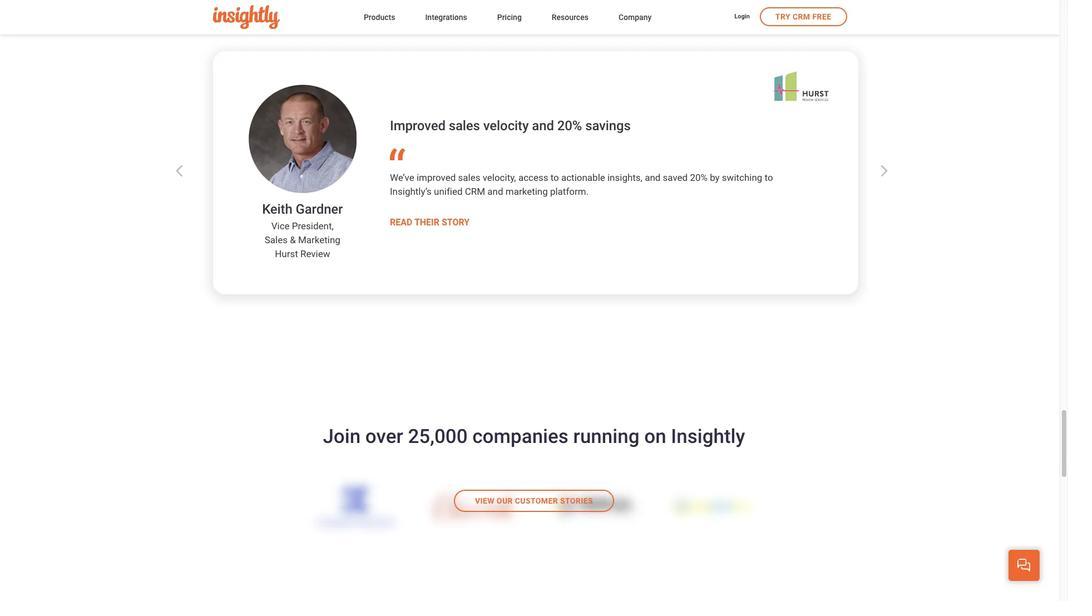 Task type: locate. For each thing, give the bounding box(es) containing it.
0 horizontal spatial crm
[[465, 186, 486, 197]]

platform.
[[551, 186, 589, 197]]

products link
[[364, 10, 395, 25]]

1 horizontal spatial to
[[765, 172, 774, 183]]

sales up unified on the left of the page
[[458, 172, 481, 183]]

1 horizontal spatial crm
[[793, 12, 811, 21]]

1 vertical spatial sales
[[458, 172, 481, 183]]

bloomberg company logo image
[[318, 488, 395, 525], [436, 493, 514, 520], [555, 496, 633, 517], [673, 499, 751, 514]]

customer
[[515, 496, 558, 505]]

crm
[[793, 12, 811, 21], [465, 186, 486, 197]]

2 vertical spatial and
[[488, 186, 504, 197]]

insightly logo link
[[213, 5, 346, 29]]

our
[[497, 496, 513, 505]]

savings
[[586, 118, 631, 133]]

stories
[[561, 496, 593, 505]]

story
[[442, 217, 470, 228]]

20% inside we've improved sales velocity, access to actionable insights, and saved 20% by switching to insightly's unified crm and marketing platform.
[[691, 172, 708, 183]]

sales left the velocity
[[449, 118, 480, 133]]

sales
[[265, 234, 288, 245]]

crm right try
[[793, 12, 811, 21]]

0 horizontal spatial 20%
[[558, 118, 582, 133]]

0 vertical spatial and
[[532, 118, 554, 133]]

insightly
[[672, 425, 746, 448]]

velocity,
[[483, 172, 516, 183]]

on
[[645, 425, 667, 448]]

sales
[[449, 118, 480, 133], [458, 172, 481, 183]]

review
[[301, 248, 330, 259]]

1 vertical spatial 20%
[[691, 172, 708, 183]]

1 vertical spatial crm
[[465, 186, 486, 197]]

sales inside we've improved sales velocity, access to actionable insights, and saved 20% by switching to insightly's unified crm and marketing platform.
[[458, 172, 481, 183]]

quote orange image
[[390, 148, 406, 160]]

view our customer stories button
[[454, 490, 615, 512]]

insightly's
[[390, 186, 432, 197]]

by
[[710, 172, 720, 183]]

crm right unified on the left of the page
[[465, 186, 486, 197]]

&
[[290, 234, 296, 245]]

and right the velocity
[[532, 118, 554, 133]]

and down velocity,
[[488, 186, 504, 197]]

to up platform.
[[551, 172, 559, 183]]

read
[[390, 217, 413, 228]]

to right switching
[[765, 172, 774, 183]]

marketing
[[298, 234, 341, 245]]

to
[[551, 172, 559, 183], [765, 172, 774, 183]]

keith gardner vice president, sales & marketing hurst review
[[262, 201, 343, 259]]

20%
[[558, 118, 582, 133], [691, 172, 708, 183]]

0 vertical spatial crm
[[793, 12, 811, 21]]

2 horizontal spatial and
[[645, 172, 661, 183]]

and left saved
[[645, 172, 661, 183]]

join
[[323, 425, 361, 448]]

0 horizontal spatial and
[[488, 186, 504, 197]]

0 horizontal spatial to
[[551, 172, 559, 183]]

try
[[776, 12, 791, 21]]

crm inside button
[[793, 12, 811, 21]]

and
[[532, 118, 554, 133], [645, 172, 661, 183], [488, 186, 504, 197]]

join over 25,000 companies running on insightly
[[323, 425, 746, 448]]

running
[[574, 425, 640, 448]]

1 horizontal spatial and
[[532, 118, 554, 133]]

velocity
[[484, 118, 529, 133]]

20% left savings
[[558, 118, 582, 133]]

1 vertical spatial and
[[645, 172, 661, 183]]

2 to from the left
[[765, 172, 774, 183]]

president,
[[292, 220, 334, 231]]

company
[[619, 13, 652, 21]]

crm inside we've improved sales velocity, access to actionable insights, and saved 20% by switching to insightly's unified crm and marketing platform.
[[465, 186, 486, 197]]

1 horizontal spatial 20%
[[691, 172, 708, 183]]

20% left by
[[691, 172, 708, 183]]



Task type: vqa. For each thing, say whether or not it's contained in the screenshot.
our
yes



Task type: describe. For each thing, give the bounding box(es) containing it.
access
[[519, 172, 549, 183]]

try crm free
[[776, 12, 832, 21]]

pricing
[[498, 13, 522, 21]]

improved
[[390, 118, 446, 133]]

over
[[366, 425, 403, 448]]

integrations
[[426, 13, 467, 21]]

keith
[[262, 201, 293, 217]]

view our customer stories link
[[271, 490, 798, 512]]

view
[[475, 496, 495, 505]]

1 to from the left
[[551, 172, 559, 183]]

free
[[813, 12, 832, 21]]

view our customer stories
[[475, 496, 593, 505]]

0 vertical spatial sales
[[449, 118, 480, 133]]

vice
[[272, 220, 290, 231]]

25,000
[[408, 425, 468, 448]]

products
[[364, 13, 395, 21]]

insights,
[[608, 172, 643, 183]]

saved
[[663, 172, 688, 183]]

companies
[[473, 425, 569, 448]]

resources link
[[552, 10, 589, 25]]

improved
[[417, 172, 456, 183]]

we've improved sales velocity, access to actionable insights, and saved 20% by switching to insightly's unified crm and marketing platform.
[[390, 172, 774, 197]]

resources
[[552, 13, 589, 21]]

company link
[[619, 10, 652, 25]]

try crm free link
[[760, 7, 848, 26]]

201105 hurst logo 2020 image
[[774, 71, 829, 101]]

marketing
[[506, 186, 548, 197]]

0 vertical spatial 20%
[[558, 118, 582, 133]]

improved sales velocity and 20% savings
[[390, 118, 631, 133]]

login link
[[735, 12, 750, 22]]

unified
[[434, 186, 463, 197]]

switching
[[723, 172, 763, 183]]

gardner
[[296, 201, 343, 217]]

read their story link
[[390, 215, 470, 229]]

read their story
[[390, 217, 470, 228]]

pricing link
[[498, 10, 522, 25]]

integrations link
[[426, 10, 467, 25]]

login
[[735, 13, 750, 20]]

keith gardner image
[[248, 85, 357, 193]]

insightly logo image
[[213, 5, 280, 29]]

try crm free button
[[760, 7, 848, 26]]

their
[[415, 217, 440, 228]]

actionable
[[562, 172, 606, 183]]

we've
[[390, 172, 415, 183]]

hurst
[[275, 248, 298, 259]]



